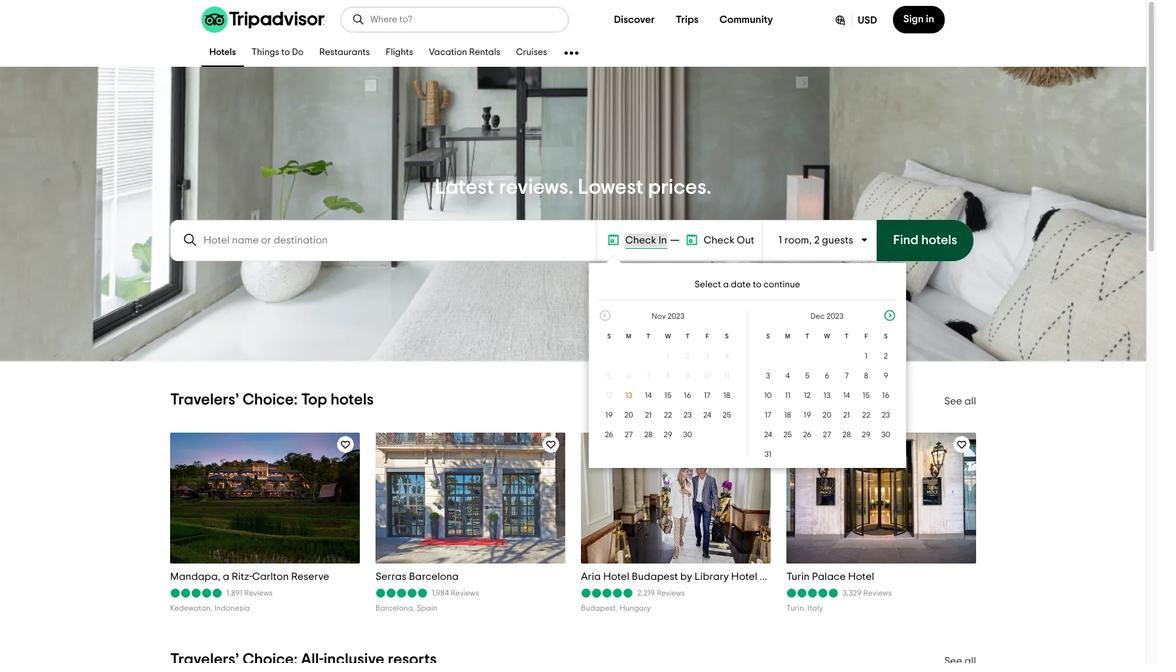 Task type: vqa. For each thing, say whether or not it's contained in the screenshot.


Task type: locate. For each thing, give the bounding box(es) containing it.
reserve
[[291, 571, 329, 582]]

m
[[626, 333, 632, 340], [786, 333, 791, 340]]

1 horizontal spatial 20
[[823, 411, 832, 419]]

23 for nov 2023
[[684, 411, 692, 419]]

1 horizontal spatial 6
[[825, 372, 830, 380]]

top
[[301, 392, 327, 408]]

1 23 from the left
[[684, 411, 692, 419]]

0 horizontal spatial 2
[[686, 352, 690, 360]]

hotel right the "aria"
[[603, 571, 630, 582]]

vacation
[[429, 48, 467, 57]]

a left ritz-
[[223, 571, 229, 582]]

2 5 from the left
[[806, 372, 810, 380]]

collection
[[760, 571, 810, 582]]

1 horizontal spatial hotel
[[732, 571, 758, 582]]

0 vertical spatial 17
[[704, 391, 711, 399]]

1 room , 2 guests
[[779, 235, 854, 245]]

check left out
[[704, 235, 735, 245]]

1,891 reviews
[[226, 589, 273, 597]]

1 20 from the left
[[625, 411, 634, 419]]

24
[[704, 411, 712, 419], [765, 431, 772, 439]]

2 reviews from the left
[[451, 589, 479, 597]]

0 horizontal spatial 29
[[664, 431, 673, 439]]

3 s from the left
[[767, 333, 770, 340]]

0 vertical spatial 3
[[706, 352, 710, 360]]

4 reviews from the left
[[864, 589, 892, 597]]

21 for dec 2023
[[844, 411, 850, 419]]

29 for dec 2023
[[862, 431, 871, 439]]

to left do
[[281, 48, 290, 57]]

1 28 from the left
[[645, 431, 653, 439]]

2 check from the left
[[704, 235, 735, 245]]

do
[[292, 48, 304, 57]]

1 horizontal spatial 18
[[785, 411, 792, 419]]

2 8 from the left
[[865, 372, 869, 380]]

check left in on the right top
[[626, 235, 656, 245]]

0 horizontal spatial f
[[706, 333, 709, 340]]

in
[[659, 235, 667, 245]]

0 horizontal spatial 16
[[684, 391, 692, 399]]

0 horizontal spatial 28
[[645, 431, 653, 439]]

1 horizontal spatial 7
[[845, 372, 849, 380]]

1 m from the left
[[626, 333, 632, 340]]

1 horizontal spatial 24
[[765, 431, 772, 439]]

1 horizontal spatial 12
[[804, 391, 811, 399]]

2 14 from the left
[[844, 391, 850, 399]]

1 horizontal spatial 29
[[862, 431, 871, 439]]

2 2023 from the left
[[827, 312, 844, 320]]

2023 for nov 2023
[[668, 312, 685, 320]]

1 horizontal spatial w
[[824, 333, 830, 340]]

17 for dec 2023
[[765, 411, 772, 419]]

0 horizontal spatial to
[[281, 48, 290, 57]]

1 horizontal spatial a
[[723, 280, 729, 289]]

reviews down serras barcelona link
[[451, 589, 479, 597]]

8 for nov 2023
[[666, 372, 670, 380]]

aria hotel budapest by library hotel collection image
[[578, 433, 774, 564]]

21
[[645, 411, 652, 419], [844, 411, 850, 419]]

2 22 from the left
[[863, 411, 871, 419]]

0 horizontal spatial 27
[[625, 431, 633, 439]]

22 for dec 2023
[[863, 411, 871, 419]]

1 2023 from the left
[[668, 312, 685, 320]]

indonesia
[[214, 604, 250, 612]]

8 for dec 2023
[[865, 372, 869, 380]]

reviews
[[244, 589, 273, 597], [451, 589, 479, 597], [657, 589, 685, 597], [864, 589, 892, 597]]

1 horizontal spatial 19
[[804, 411, 811, 419]]

26
[[605, 431, 614, 439], [803, 431, 812, 439]]

2 hotel from the left
[[732, 571, 758, 582]]

1 19 from the left
[[606, 411, 613, 419]]

1 horizontal spatial 13
[[824, 391, 831, 399]]

1 horizontal spatial 22
[[863, 411, 871, 419]]

a
[[723, 280, 729, 289], [223, 571, 229, 582]]

hotels right find
[[922, 234, 958, 247]]

0 horizontal spatial 11
[[725, 372, 730, 380]]

12
[[606, 391, 613, 399], [804, 391, 811, 399]]

0 horizontal spatial m
[[626, 333, 632, 340]]

turin
[[787, 571, 810, 582]]

w down nov 2023
[[665, 333, 671, 340]]

budapest,
[[581, 604, 618, 612]]

2 m from the left
[[786, 333, 791, 340]]

to right date
[[753, 280, 762, 289]]

hotels
[[922, 234, 958, 247], [331, 392, 374, 408]]

0 vertical spatial hotels
[[922, 234, 958, 247]]

check for check in
[[626, 235, 656, 245]]

1 vertical spatial 3
[[766, 372, 771, 380]]

1 vertical spatial 18
[[785, 411, 792, 419]]

0 horizontal spatial 7
[[647, 372, 651, 380]]

1 horizontal spatial 10
[[765, 391, 772, 399]]

20
[[625, 411, 634, 419], [823, 411, 832, 419]]

0 horizontal spatial 6
[[627, 372, 631, 380]]

0 horizontal spatial w
[[665, 333, 671, 340]]

1 horizontal spatial 27
[[823, 431, 831, 439]]

1 w from the left
[[665, 333, 671, 340]]

nov
[[652, 312, 666, 320]]

17 for nov 2023
[[704, 391, 711, 399]]

2023 right "dec"
[[827, 312, 844, 320]]

1 vertical spatial 17
[[765, 411, 772, 419]]

1 horizontal spatial s m t w t f s
[[767, 333, 888, 340]]

0 horizontal spatial 30
[[684, 431, 692, 439]]

1 horizontal spatial 26
[[803, 431, 812, 439]]

19
[[606, 411, 613, 419], [804, 411, 811, 419]]

1 horizontal spatial 2
[[815, 235, 820, 245]]

0 vertical spatial 24
[[704, 411, 712, 419]]

w down dec 2023
[[824, 333, 830, 340]]

30 for dec 2023
[[882, 431, 891, 439]]

0 horizontal spatial 18
[[724, 391, 731, 399]]

1 horizontal spatial 30
[[882, 431, 891, 439]]

2 7 from the left
[[845, 372, 849, 380]]

1 horizontal spatial search image
[[352, 13, 365, 26]]

1 vertical spatial search image
[[183, 232, 198, 248]]

25
[[723, 411, 732, 419], [784, 431, 792, 439]]

29
[[664, 431, 673, 439], [862, 431, 871, 439]]

1 horizontal spatial to
[[753, 280, 762, 289]]

reviews down mandapa, a ritz-carlton reserve link
[[244, 589, 273, 597]]

0 horizontal spatial 5
[[607, 372, 612, 380]]

continue
[[764, 280, 801, 289]]

1 horizontal spatial 25
[[784, 431, 792, 439]]

0 horizontal spatial 4
[[725, 352, 729, 360]]

Search search field
[[371, 14, 558, 26], [204, 234, 584, 246]]

1 s m t w t f s from the left
[[608, 333, 729, 340]]

4 t from the left
[[845, 333, 849, 340]]

f
[[706, 333, 709, 340], [865, 333, 868, 340]]

hotels
[[209, 48, 236, 57]]

2023 for dec 2023
[[827, 312, 844, 320]]

1 vertical spatial 24
[[765, 431, 772, 439]]

0 horizontal spatial 8
[[666, 372, 670, 380]]

1 t from the left
[[647, 333, 651, 340]]

12 for nov
[[606, 391, 613, 399]]

0 horizontal spatial search image
[[183, 232, 198, 248]]

2 9 from the left
[[884, 372, 889, 380]]

1 horizontal spatial f
[[865, 333, 868, 340]]

1 15 from the left
[[665, 391, 672, 399]]

0 vertical spatial 4
[[725, 352, 729, 360]]

0 horizontal spatial a
[[223, 571, 229, 582]]

15
[[665, 391, 672, 399], [863, 391, 870, 399]]

11
[[725, 372, 730, 380], [785, 391, 791, 399]]

1 8 from the left
[[666, 372, 670, 380]]

5 for nov 2023
[[607, 372, 612, 380]]

a inside mandapa, a ritz-carlton reserve link
[[223, 571, 229, 582]]

2 29 from the left
[[862, 431, 871, 439]]

hotel up 3,329 reviews
[[848, 571, 875, 582]]

t
[[647, 333, 651, 340], [686, 333, 690, 340], [806, 333, 810, 340], [845, 333, 849, 340]]

1 29 from the left
[[664, 431, 673, 439]]

select a date to continue
[[695, 280, 801, 289]]

1 vertical spatial 25
[[784, 431, 792, 439]]

0 horizontal spatial 12
[[606, 391, 613, 399]]

28 for dec 2023
[[843, 431, 851, 439]]

7 for dec 2023
[[845, 372, 849, 380]]

1 horizontal spatial 5
[[806, 372, 810, 380]]

0 horizontal spatial s m t w t f s
[[608, 333, 729, 340]]

1 horizontal spatial 23
[[882, 411, 890, 419]]

0 vertical spatial 18
[[724, 391, 731, 399]]

1 horizontal spatial 4
[[786, 372, 790, 380]]

2023
[[668, 312, 685, 320], [827, 312, 844, 320]]

2 26 from the left
[[803, 431, 812, 439]]

hotel right library
[[732, 571, 758, 582]]

1 21 from the left
[[645, 411, 652, 419]]

2 16 from the left
[[883, 391, 890, 399]]

0 vertical spatial search search field
[[371, 14, 558, 26]]

1 horizontal spatial 28
[[843, 431, 851, 439]]

14 for nov 2023
[[645, 391, 652, 399]]

s
[[608, 333, 611, 340], [725, 333, 729, 340], [767, 333, 770, 340], [885, 333, 888, 340]]

0 horizontal spatial 17
[[704, 391, 711, 399]]

0 horizontal spatial 26
[[605, 431, 614, 439]]

2 f from the left
[[865, 333, 868, 340]]

1 22 from the left
[[664, 411, 672, 419]]

1 horizontal spatial m
[[786, 333, 791, 340]]

3 for dec 2023
[[766, 372, 771, 380]]

1
[[779, 235, 783, 245], [667, 352, 670, 360], [865, 352, 868, 360]]

2 6 from the left
[[825, 372, 830, 380]]

select
[[695, 280, 721, 289]]

1 27 from the left
[[625, 431, 633, 439]]

0 horizontal spatial check
[[626, 235, 656, 245]]

2 s m t w t f s from the left
[[767, 333, 888, 340]]

2 30 from the left
[[882, 431, 891, 439]]

0 horizontal spatial 22
[[664, 411, 672, 419]]

turin palace hotel image
[[783, 433, 980, 564]]

1 horizontal spatial 15
[[863, 391, 870, 399]]

24 for dec 2023
[[765, 431, 772, 439]]

a left date
[[723, 280, 729, 289]]

community button
[[709, 7, 784, 33]]

0 vertical spatial a
[[723, 280, 729, 289]]

check for check out
[[704, 235, 735, 245]]

0 horizontal spatial 24
[[704, 411, 712, 419]]

2 27 from the left
[[823, 431, 831, 439]]

1 check from the left
[[626, 235, 656, 245]]

w
[[665, 333, 671, 340], [824, 333, 830, 340]]

0 vertical spatial 11
[[725, 372, 730, 380]]

a for mandapa,
[[223, 571, 229, 582]]

0 horizontal spatial 10
[[704, 372, 711, 380]]

None search field
[[342, 8, 568, 31]]

s m t w t f s
[[608, 333, 729, 340], [767, 333, 888, 340]]

hotels right top
[[331, 392, 374, 408]]

1 14 from the left
[[645, 391, 652, 399]]

5
[[607, 372, 612, 380], [806, 372, 810, 380]]

guests
[[822, 235, 854, 245]]

hungary
[[620, 604, 651, 612]]

check out
[[704, 235, 755, 245]]

1 horizontal spatial 8
[[865, 372, 869, 380]]

2 horizontal spatial 1
[[865, 352, 868, 360]]

3
[[706, 352, 710, 360], [766, 372, 771, 380]]

2 horizontal spatial hotel
[[848, 571, 875, 582]]

0 vertical spatial 10
[[704, 372, 711, 380]]

0 horizontal spatial 19
[[606, 411, 613, 419]]

palace
[[812, 571, 846, 582]]

mandapa,
[[170, 571, 221, 582]]

2 23 from the left
[[882, 411, 890, 419]]

2 19 from the left
[[804, 411, 811, 419]]

2 20 from the left
[[823, 411, 832, 419]]

0 horizontal spatial 9
[[686, 372, 690, 380]]

22 for nov 2023
[[664, 411, 672, 419]]

18 for nov 2023
[[724, 391, 731, 399]]

1 horizontal spatial 3
[[766, 372, 771, 380]]

1 horizontal spatial 11
[[785, 391, 791, 399]]

flights link
[[378, 39, 421, 67]]

0 horizontal spatial 2023
[[668, 312, 685, 320]]

turin,
[[787, 604, 806, 612]]

1 12 from the left
[[606, 391, 613, 399]]

reviews for palace
[[864, 589, 892, 597]]

1 f from the left
[[706, 333, 709, 340]]

2 21 from the left
[[844, 411, 850, 419]]

2 horizontal spatial 2
[[884, 352, 888, 360]]

0 horizontal spatial 21
[[645, 411, 652, 419]]

to
[[281, 48, 290, 57], [753, 280, 762, 289]]

1 9 from the left
[[686, 372, 690, 380]]

2 for nov 2023
[[686, 352, 690, 360]]

1 vertical spatial 11
[[785, 391, 791, 399]]

2 28 from the left
[[843, 431, 851, 439]]

s m t w t f s down nov 2023
[[608, 333, 729, 340]]

aria hotel budapest by library hotel collection link
[[581, 570, 810, 583]]

4
[[725, 352, 729, 360], [786, 372, 790, 380]]

1 vertical spatial 10
[[765, 391, 772, 399]]

25 for dec 2023
[[784, 431, 792, 439]]

27
[[625, 431, 633, 439], [823, 431, 831, 439]]

0 vertical spatial to
[[281, 48, 290, 57]]

see all
[[945, 396, 977, 407]]

1 vertical spatial a
[[223, 571, 229, 582]]

30 for nov 2023
[[684, 431, 692, 439]]

0 vertical spatial 25
[[723, 411, 732, 419]]

0 horizontal spatial 20
[[625, 411, 634, 419]]

date
[[731, 280, 751, 289]]

1 7 from the left
[[647, 372, 651, 380]]

1 reviews from the left
[[244, 589, 273, 597]]

2 12 from the left
[[804, 391, 811, 399]]

1 5 from the left
[[607, 372, 612, 380]]

1 6 from the left
[[627, 372, 631, 380]]

2 15 from the left
[[863, 391, 870, 399]]

3 hotel from the left
[[848, 571, 875, 582]]

7 for nov 2023
[[647, 372, 651, 380]]

3 reviews from the left
[[657, 589, 685, 597]]

6 for nov
[[627, 372, 631, 380]]

search image
[[352, 13, 365, 26], [183, 232, 198, 248]]

discover button
[[604, 7, 666, 33]]

24 for nov 2023
[[704, 411, 712, 419]]

sign in link
[[893, 6, 945, 33]]

1 horizontal spatial 16
[[883, 391, 890, 399]]

28
[[645, 431, 653, 439], [843, 431, 851, 439]]

2 w from the left
[[824, 333, 830, 340]]

1 26 from the left
[[605, 431, 614, 439]]

1,891
[[226, 589, 243, 597]]

rentals
[[469, 48, 501, 57]]

1 13 from the left
[[626, 391, 632, 399]]

None search field
[[172, 222, 595, 258]]

s m t w t f s down dec 2023
[[767, 333, 888, 340]]

turin palace hotel link
[[787, 570, 977, 583]]

6 for dec
[[825, 372, 830, 380]]

0 horizontal spatial 3
[[706, 352, 710, 360]]

1 horizontal spatial 14
[[844, 391, 850, 399]]

5 for dec 2023
[[806, 372, 810, 380]]

s m t w t f s for nov
[[608, 333, 729, 340]]

0 horizontal spatial 1
[[667, 352, 670, 360]]

1 vertical spatial 4
[[786, 372, 790, 380]]

29 for nov 2023
[[664, 431, 673, 439]]

1 horizontal spatial 2023
[[827, 312, 844, 320]]

kedewatan,
[[170, 604, 213, 612]]

reviews down "by"
[[657, 589, 685, 597]]

1 horizontal spatial 17
[[765, 411, 772, 419]]

1 30 from the left
[[684, 431, 692, 439]]

9
[[686, 372, 690, 380], [884, 372, 889, 380]]

4 s from the left
[[885, 333, 888, 340]]

2023 right nov
[[668, 312, 685, 320]]

10
[[704, 372, 711, 380], [765, 391, 772, 399]]

1 16 from the left
[[684, 391, 692, 399]]

1 horizontal spatial hotels
[[922, 234, 958, 247]]

2
[[815, 235, 820, 245], [686, 352, 690, 360], [884, 352, 888, 360]]

2 13 from the left
[[824, 391, 831, 399]]

reviews down turin palace hotel 'link'
[[864, 589, 892, 597]]

13 for nov
[[626, 391, 632, 399]]



Task type: describe. For each thing, give the bounding box(es) containing it.
things
[[252, 48, 279, 57]]

lowest prices.
[[578, 176, 712, 197]]

m for nov 2023
[[626, 333, 632, 340]]

w for nov
[[665, 333, 671, 340]]

2,219
[[638, 589, 655, 597]]

1,984
[[432, 589, 449, 597]]

21 for nov 2023
[[645, 411, 652, 419]]

10 for nov 2023
[[704, 372, 711, 380]]

italy
[[808, 604, 824, 612]]

4 for nov 2023
[[725, 352, 729, 360]]

2 s from the left
[[725, 333, 729, 340]]

vacation rentals
[[429, 48, 501, 57]]

1 for dec 2023
[[865, 352, 868, 360]]

find
[[894, 234, 919, 247]]

usd
[[858, 15, 878, 26]]

serras barcelona image
[[373, 433, 568, 564]]

26 for nov 2023
[[605, 431, 614, 439]]

dec
[[811, 312, 825, 320]]

barcelona,
[[376, 604, 415, 612]]

find hotels
[[894, 234, 958, 247]]

ritz-
[[232, 571, 252, 582]]

1,984 reviews
[[432, 589, 479, 597]]

things to do link
[[244, 39, 312, 67]]

3 t from the left
[[806, 333, 810, 340]]

barcelona
[[409, 571, 459, 582]]

dec 2023
[[811, 312, 844, 320]]

m for dec 2023
[[786, 333, 791, 340]]

mandapa, a ritz-carlton reserve link
[[170, 570, 360, 583]]

aria hotel budapest by library hotel collection
[[581, 571, 810, 582]]

27 for dec
[[823, 431, 831, 439]]

2,219 reviews
[[638, 589, 685, 597]]

11 for dec 2023
[[785, 391, 791, 399]]

16 for nov 2023
[[684, 391, 692, 399]]

turin, italy
[[787, 604, 824, 612]]

usd button
[[824, 6, 888, 33]]

3 for nov 2023
[[706, 352, 710, 360]]

hotels inside button
[[922, 234, 958, 247]]

16 for dec 2023
[[883, 391, 890, 399]]

in
[[926, 14, 935, 24]]

14 for dec 2023
[[844, 391, 850, 399]]

23 for dec 2023
[[882, 411, 890, 419]]

reviews for a
[[244, 589, 273, 597]]

choice:
[[243, 392, 298, 408]]

,
[[810, 235, 812, 245]]

1 vertical spatial to
[[753, 280, 762, 289]]

flights
[[386, 48, 413, 57]]

1 s from the left
[[608, 333, 611, 340]]

tripadvisor image
[[202, 7, 325, 33]]

a for select
[[723, 280, 729, 289]]

see
[[945, 396, 963, 407]]

1 horizontal spatial 1
[[779, 235, 783, 245]]

20 for nov
[[625, 411, 634, 419]]

out
[[737, 235, 755, 245]]

budapest
[[632, 571, 678, 582]]

20 for dec
[[823, 411, 832, 419]]

things to do
[[252, 48, 304, 57]]

27 for nov
[[625, 431, 633, 439]]

hotel inside 'link'
[[848, 571, 875, 582]]

aria
[[581, 571, 601, 582]]

19 for dec
[[804, 411, 811, 419]]

26 for dec 2023
[[803, 431, 812, 439]]

by
[[681, 571, 693, 582]]

restaurants
[[320, 48, 370, 57]]

f for dec 2023
[[865, 333, 868, 340]]

serras barcelona
[[376, 571, 459, 582]]

spain
[[417, 604, 438, 612]]

s m t w t f s for dec
[[767, 333, 888, 340]]

library
[[695, 571, 729, 582]]

discover
[[614, 14, 655, 25]]

latest reviews. lowest prices.
[[435, 176, 712, 197]]

28 for nov 2023
[[645, 431, 653, 439]]

reviews for hotel
[[657, 589, 685, 597]]

see all link
[[945, 396, 977, 407]]

nov 2023
[[652, 312, 685, 320]]

serras barcelona link
[[376, 570, 566, 583]]

room
[[785, 235, 810, 245]]

12 for dec
[[804, 391, 811, 399]]

2 for dec 2023
[[884, 352, 888, 360]]

all
[[965, 396, 977, 407]]

31
[[765, 450, 772, 458]]

0 vertical spatial search image
[[352, 13, 365, 26]]

find hotels button
[[877, 220, 974, 261]]

25 for nov 2023
[[723, 411, 732, 419]]

restaurants link
[[312, 39, 378, 67]]

budapest, hungary
[[581, 604, 651, 612]]

mandapa, a ritz-carlton reserve image
[[167, 433, 363, 564]]

travelers'
[[170, 392, 239, 408]]

1 hotel from the left
[[603, 571, 630, 582]]

0 horizontal spatial hotels
[[331, 392, 374, 408]]

latest reviews.
[[435, 176, 574, 197]]

19 for nov
[[606, 411, 613, 419]]

hotels link
[[202, 39, 244, 67]]

barcelona, spain
[[376, 604, 438, 612]]

3,329 reviews
[[843, 589, 892, 597]]

trips
[[676, 14, 699, 25]]

10 for dec 2023
[[765, 391, 772, 399]]

2 t from the left
[[686, 333, 690, 340]]

sign
[[904, 14, 924, 24]]

search search field for search icon to the top
[[371, 14, 558, 26]]

9 for dec 2023
[[884, 372, 889, 380]]

travelers' choice: top hotels link
[[170, 392, 374, 408]]

serras
[[376, 571, 407, 582]]

turin palace hotel
[[787, 571, 875, 582]]

travelers' choice: top hotels
[[170, 392, 374, 408]]

w for dec
[[824, 333, 830, 340]]

9 for nov 2023
[[686, 372, 690, 380]]

15 for dec 2023
[[863, 391, 870, 399]]

3,329
[[843, 589, 862, 597]]

check in
[[626, 235, 667, 245]]

mandapa, a ritz-carlton reserve
[[170, 571, 329, 582]]

kedewatan, indonesia
[[170, 604, 250, 612]]

f for nov 2023
[[706, 333, 709, 340]]

trips button
[[666, 7, 709, 33]]

cruises link
[[509, 39, 555, 67]]

search search field for bottom search icon
[[204, 234, 584, 246]]

13 for dec
[[824, 391, 831, 399]]

community
[[720, 14, 773, 25]]

4 for dec 2023
[[786, 372, 790, 380]]

11 for nov 2023
[[725, 372, 730, 380]]

carlton
[[252, 571, 289, 582]]

1 for nov 2023
[[667, 352, 670, 360]]

cruises
[[516, 48, 548, 57]]

15 for nov 2023
[[665, 391, 672, 399]]

reviews for barcelona
[[451, 589, 479, 597]]

sign in
[[904, 14, 935, 24]]

18 for dec 2023
[[785, 411, 792, 419]]



